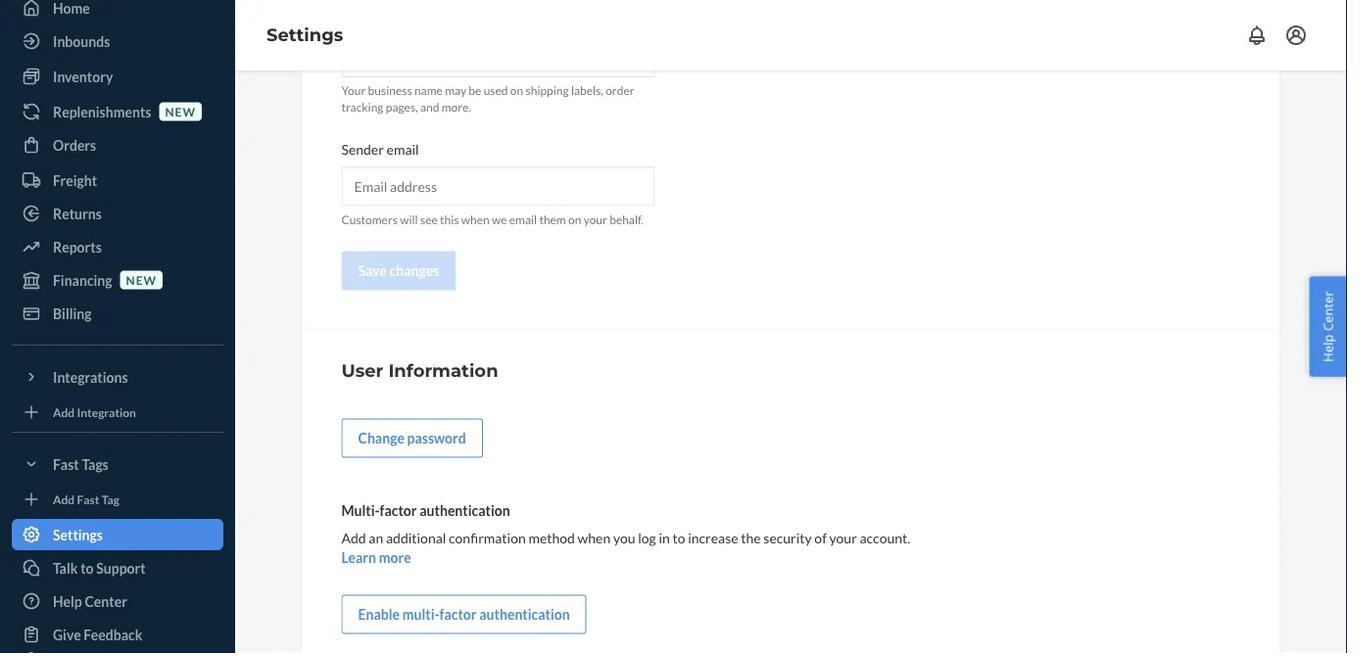 Task type: describe. For each thing, give the bounding box(es) containing it.
the
[[741, 531, 761, 547]]

0 vertical spatial factor
[[380, 503, 417, 520]]

be
[[469, 84, 482, 98]]

inventory link
[[12, 61, 223, 92]]

may
[[445, 84, 467, 98]]

open account menu image
[[1285, 24, 1308, 47]]

1 horizontal spatial on
[[568, 212, 582, 227]]

authentication inside button
[[479, 607, 570, 624]]

add for add integration
[[53, 405, 75, 419]]

sender email
[[342, 141, 419, 158]]

change password
[[358, 431, 466, 447]]

confirmation
[[449, 531, 526, 547]]

add fast tag link
[[12, 488, 223, 512]]

0 horizontal spatial settings link
[[12, 519, 223, 551]]

integration
[[77, 405, 136, 419]]

more
[[379, 550, 411, 567]]

see
[[420, 212, 438, 227]]

add integration
[[53, 405, 136, 419]]

changes
[[390, 263, 439, 280]]

feedback
[[84, 627, 142, 643]]

increase
[[688, 531, 738, 547]]

security
[[764, 531, 812, 547]]

change password button
[[342, 419, 483, 459]]

help inside help center link
[[53, 593, 82, 610]]

integrations
[[53, 369, 128, 386]]

tags
[[82, 456, 109, 473]]

reports link
[[12, 231, 223, 263]]

freight
[[53, 172, 97, 189]]

talk to support button
[[12, 553, 223, 584]]

orders link
[[12, 129, 223, 161]]

0 horizontal spatial your
[[584, 212, 607, 227]]

enable multi-factor authentication button
[[342, 596, 587, 635]]

customers
[[342, 212, 398, 227]]

will
[[400, 212, 418, 227]]

business
[[368, 84, 412, 98]]

help inside help center button
[[1319, 335, 1337, 362]]

1 vertical spatial email
[[509, 212, 537, 227]]

shipping
[[526, 84, 569, 98]]

an
[[369, 531, 383, 547]]

pages,
[[386, 101, 418, 115]]

billing link
[[12, 298, 223, 329]]

to inside button
[[81, 560, 94, 577]]

fast tags
[[53, 456, 109, 473]]

center inside button
[[1319, 291, 1337, 331]]

log
[[638, 531, 656, 547]]

billing
[[53, 305, 92, 322]]

customers will see this when we email them on your behalf.
[[342, 212, 644, 227]]

tag
[[102, 492, 119, 507]]

0 horizontal spatial email
[[387, 141, 419, 158]]

1 vertical spatial settings
[[53, 527, 103, 543]]

when inside add an additional confirmation method when you log in to increase the security of your account. learn more
[[578, 531, 611, 547]]

enable multi-factor authentication
[[358, 607, 570, 624]]

new for financing
[[126, 273, 157, 287]]

user
[[342, 361, 384, 382]]

information
[[389, 361, 498, 382]]

inbounds link
[[12, 25, 223, 57]]

add integration link
[[12, 401, 223, 424]]

tracking
[[342, 101, 384, 115]]

behalf.
[[610, 212, 644, 227]]

learn more button
[[342, 549, 411, 568]]

replenishments
[[53, 103, 151, 120]]

save changes
[[358, 263, 439, 280]]

sender
[[342, 141, 384, 158]]

returns
[[53, 205, 102, 222]]

give
[[53, 627, 81, 643]]

method
[[529, 531, 575, 547]]

help center link
[[12, 586, 223, 617]]

0 vertical spatial settings
[[267, 24, 343, 46]]

password
[[407, 431, 466, 447]]

account.
[[860, 531, 911, 547]]

Email address text field
[[342, 167, 655, 207]]

add for add an additional confirmation method when you log in to increase the security of your account. learn more
[[342, 531, 366, 547]]

fast tags button
[[12, 449, 223, 480]]



Task type: locate. For each thing, give the bounding box(es) containing it.
0 vertical spatial help center
[[1319, 291, 1337, 362]]

you
[[613, 531, 636, 547]]

to right in
[[673, 531, 685, 547]]

add for add fast tag
[[53, 492, 75, 507]]

0 vertical spatial email
[[387, 141, 419, 158]]

0 horizontal spatial when
[[461, 212, 490, 227]]

0 vertical spatial add
[[53, 405, 75, 419]]

we
[[492, 212, 507, 227]]

0 horizontal spatial new
[[126, 273, 157, 287]]

2 vertical spatial add
[[342, 531, 366, 547]]

new for replenishments
[[165, 104, 196, 119]]

1 vertical spatial help center
[[53, 593, 127, 610]]

your
[[584, 212, 607, 227], [830, 531, 857, 547]]

fast left tags in the left bottom of the page
[[53, 456, 79, 473]]

1 horizontal spatial help
[[1319, 335, 1337, 362]]

fast
[[53, 456, 79, 473], [77, 492, 99, 507]]

settings up talk at the bottom
[[53, 527, 103, 543]]

additional
[[386, 531, 446, 547]]

add an additional confirmation method when you log in to increase the security of your account. learn more
[[342, 531, 911, 567]]

0 vertical spatial help
[[1319, 335, 1337, 362]]

1 horizontal spatial email
[[509, 212, 537, 227]]

user information
[[342, 361, 498, 382]]

help center button
[[1310, 277, 1347, 377]]

1 vertical spatial your
[[830, 531, 857, 547]]

used
[[484, 84, 508, 98]]

authentication
[[420, 503, 510, 520], [479, 607, 570, 624]]

of
[[815, 531, 827, 547]]

on right used
[[510, 84, 524, 98]]

on
[[510, 84, 524, 98], [568, 212, 582, 227]]

to
[[673, 531, 685, 547], [81, 560, 94, 577]]

to inside add an additional confirmation method when you log in to increase the security of your account. learn more
[[673, 531, 685, 547]]

1 vertical spatial authentication
[[479, 607, 570, 624]]

order
[[606, 84, 635, 98]]

new up the orders link
[[165, 104, 196, 119]]

and
[[420, 101, 439, 115]]

0 vertical spatial settings link
[[267, 24, 343, 46]]

labels,
[[571, 84, 604, 98]]

settings up your
[[267, 24, 343, 46]]

when
[[461, 212, 490, 227], [578, 531, 611, 547]]

your inside add an additional confirmation method when you log in to increase the security of your account. learn more
[[830, 531, 857, 547]]

enable
[[358, 607, 400, 624]]

your
[[342, 84, 366, 98]]

orders
[[53, 137, 96, 153]]

on right them
[[568, 212, 582, 227]]

new down the 'reports' link
[[126, 273, 157, 287]]

authentication down the method
[[479, 607, 570, 624]]

1 vertical spatial factor
[[440, 607, 477, 624]]

0 horizontal spatial on
[[510, 84, 524, 98]]

0 vertical spatial when
[[461, 212, 490, 227]]

factor right enable
[[440, 607, 477, 624]]

0 horizontal spatial help center
[[53, 593, 127, 610]]

1 vertical spatial center
[[85, 593, 127, 610]]

1 horizontal spatial help center
[[1319, 291, 1337, 362]]

help
[[1319, 335, 1337, 362], [53, 593, 82, 610]]

settings link up your
[[267, 24, 343, 46]]

add up 'learn'
[[342, 531, 366, 547]]

save changes button
[[342, 252, 456, 291]]

factor inside button
[[440, 607, 477, 624]]

add left integration
[[53, 405, 75, 419]]

more.
[[442, 101, 471, 115]]

0 vertical spatial your
[[584, 212, 607, 227]]

Business name text field
[[342, 39, 655, 78]]

inbounds
[[53, 33, 110, 49]]

fast inside add fast tag link
[[77, 492, 99, 507]]

email right "sender"
[[387, 141, 419, 158]]

settings
[[267, 24, 343, 46], [53, 527, 103, 543]]

1 vertical spatial new
[[126, 273, 157, 287]]

open notifications image
[[1246, 24, 1269, 47]]

0 horizontal spatial to
[[81, 560, 94, 577]]

help center inside help center link
[[53, 593, 127, 610]]

0 vertical spatial center
[[1319, 291, 1337, 331]]

integrations button
[[12, 362, 223, 393]]

0 vertical spatial fast
[[53, 456, 79, 473]]

1 horizontal spatial new
[[165, 104, 196, 119]]

add fast tag
[[53, 492, 119, 507]]

0 vertical spatial to
[[673, 531, 685, 547]]

new
[[165, 104, 196, 119], [126, 273, 157, 287]]

your left behalf.
[[584, 212, 607, 227]]

0 horizontal spatial settings
[[53, 527, 103, 543]]

when left the we
[[461, 212, 490, 227]]

0 vertical spatial new
[[165, 104, 196, 119]]

settings link up talk to support button
[[12, 519, 223, 551]]

help center inside help center button
[[1319, 291, 1337, 362]]

add down fast tags
[[53, 492, 75, 507]]

give feedback
[[53, 627, 142, 643]]

save
[[358, 263, 387, 280]]

1 horizontal spatial when
[[578, 531, 611, 547]]

1 vertical spatial fast
[[77, 492, 99, 507]]

learn
[[342, 550, 376, 567]]

add inside add an additional confirmation method when you log in to increase the security of your account. learn more
[[342, 531, 366, 547]]

freight link
[[12, 165, 223, 196]]

factor up additional
[[380, 503, 417, 520]]

0 horizontal spatial help
[[53, 593, 82, 610]]

1 vertical spatial help
[[53, 593, 82, 610]]

0 vertical spatial on
[[510, 84, 524, 98]]

this
[[440, 212, 459, 227]]

in
[[659, 531, 670, 547]]

multi-
[[342, 503, 380, 520]]

email right the we
[[509, 212, 537, 227]]

0 vertical spatial authentication
[[420, 503, 510, 520]]

talk
[[53, 560, 78, 577]]

fast inside fast tags dropdown button
[[53, 456, 79, 473]]

talk to support
[[53, 560, 146, 577]]

name
[[414, 84, 443, 98]]

reports
[[53, 239, 102, 255]]

multi-factor authentication
[[342, 503, 510, 520]]

returns link
[[12, 198, 223, 229]]

factor
[[380, 503, 417, 520], [440, 607, 477, 624]]

1 horizontal spatial settings link
[[267, 24, 343, 46]]

when left you
[[578, 531, 611, 547]]

financing
[[53, 272, 112, 289]]

authentication up "confirmation" on the bottom of page
[[420, 503, 510, 520]]

fast left tag
[[77, 492, 99, 507]]

help center
[[1319, 291, 1337, 362], [53, 593, 127, 610]]

1 vertical spatial to
[[81, 560, 94, 577]]

0 horizontal spatial center
[[85, 593, 127, 610]]

multi-
[[403, 607, 440, 624]]

inventory
[[53, 68, 113, 85]]

1 horizontal spatial your
[[830, 531, 857, 547]]

add
[[53, 405, 75, 419], [53, 492, 75, 507], [342, 531, 366, 547]]

1 horizontal spatial center
[[1319, 291, 1337, 331]]

1 horizontal spatial settings
[[267, 24, 343, 46]]

1 horizontal spatial factor
[[440, 607, 477, 624]]

center
[[1319, 291, 1337, 331], [85, 593, 127, 610]]

0 horizontal spatial factor
[[380, 503, 417, 520]]

settings link
[[267, 24, 343, 46], [12, 519, 223, 551]]

1 vertical spatial on
[[568, 212, 582, 227]]

your right of
[[830, 531, 857, 547]]

give feedback button
[[12, 619, 223, 651]]

change
[[358, 431, 405, 447]]

them
[[539, 212, 566, 227]]

email
[[387, 141, 419, 158], [509, 212, 537, 227]]

1 vertical spatial add
[[53, 492, 75, 507]]

to right talk at the bottom
[[81, 560, 94, 577]]

your business name may be used on shipping labels, order tracking pages, and more.
[[342, 84, 635, 115]]

1 vertical spatial when
[[578, 531, 611, 547]]

1 vertical spatial settings link
[[12, 519, 223, 551]]

support
[[96, 560, 146, 577]]

on inside your business name may be used on shipping labels, order tracking pages, and more.
[[510, 84, 524, 98]]

1 horizontal spatial to
[[673, 531, 685, 547]]



Task type: vqa. For each thing, say whether or not it's contained in the screenshot.
left email
yes



